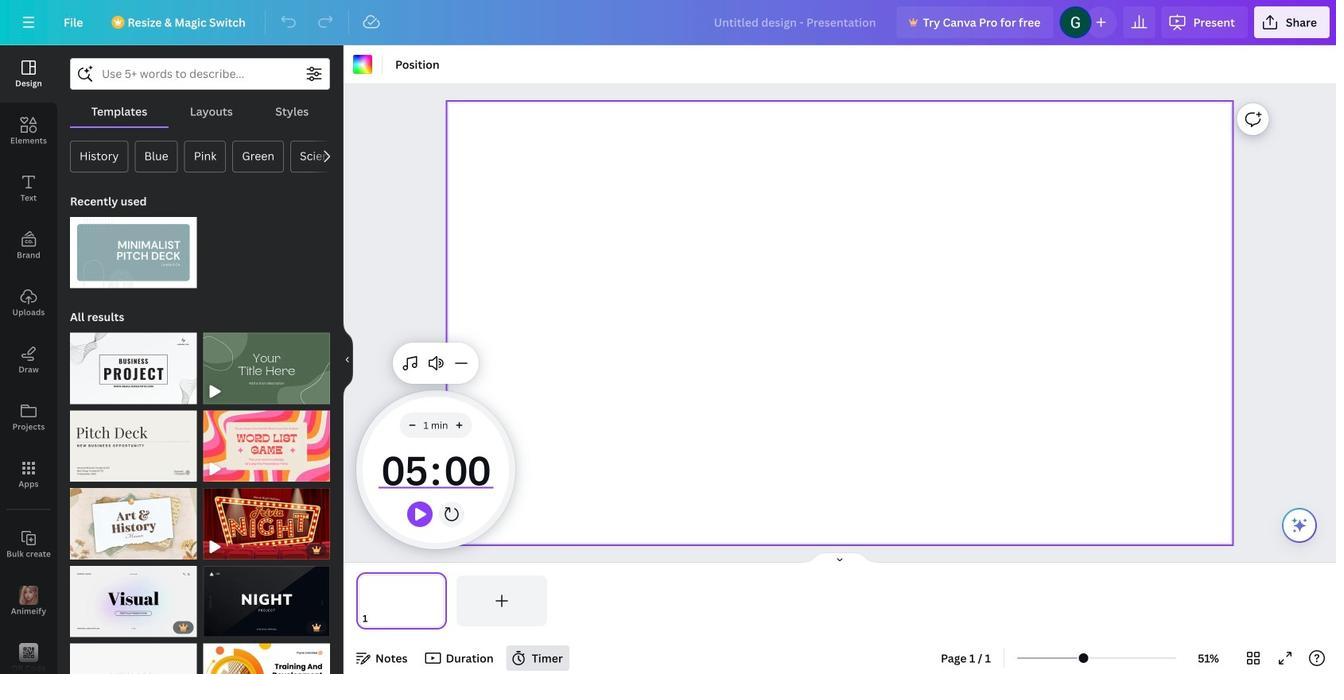 Task type: locate. For each thing, give the bounding box(es) containing it.
timer
[[378, 438, 493, 502]]

Design title text field
[[701, 6, 891, 38]]

page 1 image
[[356, 576, 447, 627]]

grey minimalist business project presentation group
[[70, 324, 197, 404]]

Use 5+ words to describe... search field
[[102, 59, 298, 89]]



Task type: vqa. For each thing, say whether or not it's contained in the screenshot.
second Opt from the right
no



Task type: describe. For each thing, give the bounding box(es) containing it.
red and yellow retro bold trivia game presentation group
[[203, 479, 330, 560]]

yellow and white modern training and development presentation group
[[203, 635, 330, 675]]

main menu bar
[[0, 0, 1337, 45]]

beige scrapbook art and history museum presentation group
[[70, 479, 197, 560]]

canva assistant image
[[1290, 516, 1310, 535]]

blue minimalist business pitch deck presentation group
[[70, 208, 197, 289]]

#ffffff image
[[353, 55, 372, 74]]

gradient minimal portfolio proposal presentation group
[[70, 557, 197, 638]]

hide pages image
[[802, 552, 878, 565]]

green blobs basic simple presentation group
[[203, 324, 330, 404]]

cream neutral minimalist new business pitch deck presentation group
[[70, 401, 197, 482]]

side panel tab list
[[0, 45, 57, 675]]

Page title text field
[[375, 611, 381, 627]]

modern pitch deck presentation template group
[[70, 635, 197, 675]]

pink orange yellow happy hippie word list game presentation party group
[[203, 401, 330, 482]]

black and gray gradient professional presentation group
[[203, 557, 330, 638]]

hide image
[[343, 322, 353, 398]]



